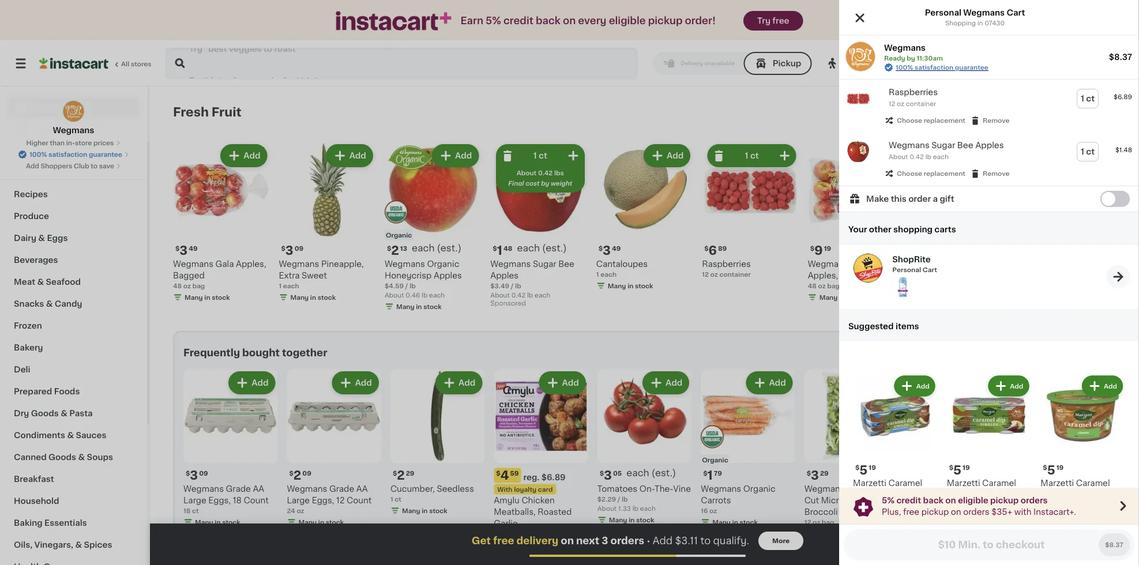 Task type: describe. For each thing, give the bounding box(es) containing it.
89
[[718, 245, 727, 251]]

1 ct down the 2 button
[[1081, 95, 1095, 103]]

club
[[74, 163, 89, 169]]

many for wegmans grade aa large eggs, 18 count
[[195, 519, 213, 525]]

seafood
[[46, 278, 81, 286]]

$ 9 19
[[810, 245, 831, 257]]

lb up 0.46
[[410, 283, 416, 289]]

each inside "wegmans pineapple, extra sweet 1 each"
[[283, 283, 299, 289]]

large for 3
[[183, 496, 206, 504]]

frozen link
[[7, 315, 140, 337]]

0 horizontal spatial credit
[[504, 16, 534, 26]]

in down cucumber, seedless 1 ct
[[422, 508, 428, 514]]

add for tomatoes on-the-vine
[[666, 379, 683, 387]]

caramel for classic,
[[889, 479, 923, 488]]

lb up 1.15
[[933, 519, 939, 526]]

count for 2
[[347, 496, 372, 504]]

raspberries image
[[846, 87, 871, 111]]

apples for wegmans sugar bee apples about 0.42 lb each
[[976, 141, 1004, 149]]

$ 1 48
[[493, 245, 513, 257]]

amylu chicken meatballs, roasted garlic 10 oz
[[494, 496, 572, 537]]

organic inside wegmans organic honeycrisp apples $4.59 / lb about 0.46 lb each
[[427, 260, 459, 268]]

buy it again link
[[7, 119, 140, 142]]

3 up wegmans gala apples, bagged 48 oz bag
[[180, 245, 188, 257]]

stock down chunks
[[953, 303, 971, 310]]

to inside treatment tracker modal dialog
[[701, 536, 711, 546]]

meatballs,
[[494, 508, 536, 516]]

condiments
[[14, 432, 65, 440]]

breakfast
[[14, 475, 54, 483]]

bag for 3
[[192, 283, 205, 289]]

oz inside product group
[[710, 271, 718, 277]]

each inside wegmans sugar bee apples $3.49 / lb about 0.42 lb each
[[535, 292, 550, 298]]

0 vertical spatial eligible
[[609, 16, 646, 26]]

raspberries 12 oz container inside product group
[[702, 260, 751, 277]]

each inside $1.48 each (estimated) element
[[517, 244, 540, 253]]

meat & seafood
[[14, 278, 81, 286]]

1 horizontal spatial 100%
[[896, 64, 913, 71]]

dry goods & pasta link
[[7, 403, 140, 425]]

wegmans image
[[846, 42, 875, 71]]

07430
[[985, 20, 1005, 26]]

about inside "wegmans sugar bee apples about 0.42 lb each"
[[889, 154, 908, 160]]

2 horizontal spatial by
[[1015, 59, 1027, 67]]

many down the 1.33
[[609, 517, 627, 523]]

/ up 1.15
[[929, 519, 931, 526]]

many in stock for wegmans gala apples, bagged
[[185, 294, 230, 301]]

100% inside button
[[29, 151, 47, 158]]

1 vertical spatial orders
[[964, 508, 990, 516]]

a
[[933, 195, 938, 203]]

the-
[[655, 485, 673, 493]]

organic inside 3 wegmans organic spinach, baby 5 oz container
[[1054, 485, 1086, 493]]

each inside $ 5 82 each (est.)
[[943, 244, 965, 253]]

& left spices
[[75, 541, 82, 549]]

1 vertical spatial 18
[[183, 508, 191, 514]]

/ for organic
[[405, 283, 408, 289]]

19 for wegmans honeycrisp apples, bagged
[[824, 245, 831, 251]]

product group containing 6
[[702, 142, 799, 279]]

$ 5 82 each (est.)
[[916, 244, 992, 257]]

product group containing wegmans sugar bee apples
[[839, 133, 1139, 186]]

make
[[866, 195, 889, 203]]

satisfaction inside the 100% satisfaction guarantee link
[[915, 64, 954, 71]]

$ inside $ 9 19
[[810, 245, 815, 251]]

wegmans for wegmans italian-style boneless skinless chicken breast cutlets, raised without antibiotics
[[908, 485, 948, 493]]

bag for 9
[[827, 283, 840, 289]]

each inside $2.13 each (estimated) element
[[412, 244, 435, 253]]

wegmans honeycrisp apples, bagged 48 oz bag
[[808, 260, 897, 289]]

1 down the 2 button
[[1081, 95, 1084, 103]]

free for try
[[773, 17, 789, 25]]

1 horizontal spatial 11:30am
[[1029, 59, 1064, 67]]

48 for 9
[[808, 283, 817, 289]]

each inside cantaloupes 1 each
[[601, 271, 617, 277]]

many down 0.46
[[396, 303, 415, 310]]

cart for wegmans
[[1007, 9, 1025, 17]]

by inside the wegmans ready by 11:30am
[[907, 55, 915, 61]]

add for marzetti caramel dip, classic, singles
[[1010, 383, 1024, 389]]

in down wegmans grade aa large eggs, 18 count 18 ct on the left bottom of the page
[[215, 519, 221, 525]]

79
[[714, 470, 722, 476]]

marzetti for light
[[853, 479, 887, 488]]

baking
[[14, 519, 42, 527]]

0 horizontal spatial fresh
[[173, 106, 209, 118]]

lb up the 1.33
[[622, 496, 628, 502]]

wegmans for wegmans sugar bee apples $3.49 / lb about 0.42 lb each
[[491, 260, 531, 268]]

marzetti caramel dip, classic, singles
[[947, 479, 1028, 499]]

eggs
[[47, 234, 68, 242]]

add for marzetti caramel dip, classic
[[1104, 383, 1117, 389]]

secret invisible solid powder fresh antiperspirant/deodorant image
[[893, 277, 913, 298]]

$ 4 59
[[496, 470, 519, 482]]

remove for apples
[[983, 170, 1010, 177]]

100% satisfaction guarantee inside button
[[29, 151, 122, 158]]

marzetti for classic
[[1041, 479, 1074, 488]]

carrots
[[701, 496, 731, 504]]

dry goods & pasta
[[14, 410, 93, 418]]

boneless
[[908, 496, 945, 504]]

$ 3 29
[[807, 470, 829, 482]]

main content containing fresh fruit
[[150, 87, 1139, 565]]

& left soups
[[78, 453, 85, 462]]

choose replacement button for raspberries
[[884, 115, 966, 126]]

pickup for pickup at 100 farm view
[[844, 59, 875, 67]]

foods
[[54, 388, 80, 396]]

$8.39 / lb about 1.15 lb / package many in stock
[[908, 519, 980, 546]]

wegmans link
[[53, 100, 94, 136]]

many in stock for wegmans pineapple, extra sweet
[[290, 294, 336, 301]]

lb right 0.46
[[422, 292, 428, 298]]

$9.65 per package (estimated) element
[[908, 468, 1002, 483]]

cantaloupes
[[596, 260, 648, 268]]

19 for marzetti caramel dip, classic, singles
[[963, 465, 970, 471]]

apples for wegmans organic honeycrisp apples $4.59 / lb about 0.46 lb each
[[434, 271, 462, 279]]

0.42 inside wegmans sugar bee apples $3.49 / lb about 0.42 lb each
[[511, 292, 526, 298]]

large for 2
[[287, 496, 310, 504]]

add for cantaloupes
[[667, 152, 684, 160]]

oils, vinegars, & spices link
[[7, 534, 140, 556]]

more button
[[759, 532, 804, 550]]

produce link
[[7, 205, 140, 227]]

raised
[[942, 519, 970, 528]]

store
[[75, 140, 92, 146]]

12 inside product group
[[702, 271, 709, 277]]

spices
[[84, 541, 112, 549]]

wegmans sugar bee apples $3.49 / lb about 0.42 lb each
[[491, 260, 574, 298]]

classic
[[1059, 491, 1089, 499]]

$ inside the $ 4 59
[[496, 470, 501, 476]]

sauces
[[76, 432, 106, 440]]

2 for $ 2 13
[[391, 245, 399, 257]]

prepared foods link
[[7, 381, 140, 403]]

49 for wegmans
[[189, 245, 198, 251]]

apples, for 9
[[808, 271, 838, 279]]

wegmans fresh cut watermelon chunks
[[914, 260, 995, 279]]

many in stock for cantaloupes
[[608, 283, 653, 289]]

wegmans inside personal wegmans cart shopping in 07430
[[964, 9, 1005, 17]]

together
[[282, 348, 327, 358]]

in down sweet
[[310, 294, 316, 301]]

guarantee inside button
[[89, 151, 122, 158]]

$5.82 each (estimated) element
[[914, 243, 1010, 258]]

48 inside $ 1 48
[[504, 245, 513, 251]]

stock for wegmans honeycrisp apples, bagged
[[847, 294, 865, 301]]

$ inside $ 1 79
[[703, 470, 708, 476]]

(est.) for 1
[[542, 244, 567, 253]]

add for wegmans organic honeycrisp apples
[[455, 152, 472, 160]]

5 inside 3 wegmans organic spinach, baby 5 oz container
[[1012, 508, 1016, 514]]

add inside treatment tracker modal dialog
[[653, 536, 673, 546]]

household
[[14, 497, 59, 505]]

wegmans ready by 11:30am
[[884, 44, 943, 61]]

add for wegmans organic carrots
[[769, 379, 786, 387]]

0 horizontal spatial to
[[91, 163, 98, 169]]

honeycrisp inside wegmans honeycrisp apples, bagged 48 oz bag
[[850, 260, 897, 268]]

1 inside cantaloupes 1 each
[[596, 271, 599, 277]]

0 vertical spatial 18
[[233, 496, 242, 504]]

in down cantaloupes 1 each at the top of the page
[[628, 283, 634, 289]]

in down wegmans grade aa large eggs, 12 count 24 oz
[[318, 519, 324, 526]]

on up raised
[[951, 508, 961, 516]]

many in stock down watermelon
[[925, 303, 971, 310]]

bee for wegmans sugar bee apples about 0.42 lb each
[[957, 141, 974, 149]]

add button for wegmans pineapple, extra sweet
[[327, 145, 372, 166]]

3 up broccoli
[[811, 470, 819, 482]]

shoprite
[[893, 256, 931, 264]]

/ for sugar
[[511, 283, 514, 289]]

ct inside wegmans grade aa large eggs, 18 count 18 ct
[[192, 508, 199, 514]]

frequently
[[183, 348, 240, 358]]

buy
[[32, 126, 49, 134]]

eggs, for 3
[[208, 496, 231, 504]]

many for cucumber, seedless
[[402, 508, 420, 514]]

add button for wegmans gala apples, bagged
[[222, 145, 266, 166]]

classic, inside marzetti caramel dip, light classic, singles, snack size
[[894, 491, 926, 499]]

09 inside $ 4 09
[[1036, 245, 1045, 251]]

/ down raised
[[949, 528, 952, 535]]

wegmans for wegmans organic honeycrisp apples $4.59 / lb about 0.46 lb each
[[385, 260, 425, 268]]

0 horizontal spatial back
[[536, 16, 561, 26]]

baby
[[1049, 496, 1070, 504]]

$ 6 89
[[704, 245, 727, 257]]

16
[[701, 508, 708, 514]]

1 vertical spatial pickup
[[991, 496, 1019, 504]]

add button for tomatoes on-the-vine
[[644, 373, 688, 393]]

in down instacart+.
[[1043, 519, 1049, 526]]

1 horizontal spatial container
[[906, 101, 936, 107]]

bee for wegmans sugar bee apples $3.49 / lb about 0.42 lb each
[[559, 260, 574, 268]]

eligible inside 5% credit back on eligible pickup orders plus, free pickup on orders $35+ with instacart+.
[[958, 496, 989, 504]]

on left every
[[563, 16, 576, 26]]

raspberries button
[[889, 88, 938, 97]]

each inside "wegmans sugar bee apples about 0.42 lb each"
[[933, 154, 949, 160]]

express icon image
[[336, 11, 451, 30]]

item carousel region containing fresh fruit
[[173, 100, 1116, 322]]

about inside about 0.42 lbs final cost by weight
[[517, 170, 537, 176]]

0 horizontal spatial container
[[720, 271, 751, 277]]

add button for wegmans organic carrots
[[747, 373, 792, 393]]

organic up 13
[[386, 232, 412, 238]]

ready inside the wegmans ready by 11:30am
[[884, 55, 905, 61]]

gala
[[215, 260, 234, 268]]

about 0.42 lbs final cost by weight
[[508, 170, 572, 187]]

household link
[[7, 490, 140, 512]]

100
[[888, 59, 904, 67]]

many for wegmans organic spinach, baby
[[1023, 519, 1041, 526]]

cut inside wegmans cleaned & cut microwaveable broccoli florets 12 oz bag
[[805, 496, 819, 504]]

on inside treatment tracker modal dialog
[[561, 536, 574, 546]]

caramel for singles
[[982, 479, 1016, 488]]

in down the 1.33
[[629, 517, 635, 523]]

every
[[578, 16, 607, 26]]

instacart logo image
[[39, 57, 108, 70]]

each inside tomatoes on-the-vine $2.29 / lb about 1.33 lb each
[[640, 505, 656, 512]]

section containing 3
[[173, 331, 1122, 565]]

all stores link
[[39, 47, 152, 80]]

dip, for light
[[853, 491, 869, 499]]

1 left $1.48
[[1081, 148, 1084, 156]]

pickup at 100 farm view button
[[826, 47, 952, 80]]

wegmans sugar bee apples button
[[889, 141, 1004, 150]]

raspberries inside product group
[[702, 260, 751, 268]]

0 horizontal spatial pickup
[[648, 16, 683, 26]]

about inside the $8.39 / lb about 1.15 lb / package many in stock
[[908, 528, 927, 535]]

& inside "link"
[[38, 234, 45, 242]]

1 horizontal spatial ready
[[984, 59, 1013, 67]]

free for get
[[493, 536, 514, 546]]

add button for wegmans grade aa large eggs, 12 count
[[333, 373, 378, 393]]

(est.) for 3
[[652, 469, 676, 478]]

prepared
[[14, 388, 52, 396]]

announcement region
[[839, 488, 1139, 524]]

1 up $3.49
[[497, 245, 502, 257]]

1 left 79
[[708, 470, 713, 482]]

card
[[538, 486, 553, 493]]

1 up about 0.42 lbs final cost by weight
[[533, 152, 537, 160]]

& left sauces
[[67, 432, 74, 440]]

$ 3 49 for wegmans gala apples, bagged
[[175, 245, 198, 257]]

wegmans sugar bee apples about 0.42 lb each
[[889, 141, 1004, 160]]

$ inside $ 1 48
[[493, 245, 497, 251]]

wegmans for wegmans ready by 11:30am
[[884, 44, 926, 52]]

personal inside personal wegmans cart shopping in 07430
[[925, 9, 962, 17]]

$1.48
[[1116, 147, 1132, 153]]

$35+
[[992, 508, 1013, 516]]

0.42 inside about 0.42 lbs final cost by weight
[[538, 170, 553, 176]]

lb right $3.49
[[515, 283, 521, 289]]

many in stock down 0.46
[[396, 303, 442, 310]]

$ inside $ 3 29
[[807, 470, 811, 476]]

2 vertical spatial sponsored badge image
[[908, 551, 943, 558]]

item carousel region containing 3
[[183, 365, 1122, 565]]

100% satisfaction guarantee button
[[18, 148, 129, 159]]

many in stock down the 1.33
[[609, 517, 655, 523]]

3 left the 05
[[604, 470, 612, 482]]

(est.) inside $ 5 82 each (est.)
[[968, 244, 992, 253]]

29 for 2
[[406, 470, 414, 476]]

container inside 3 wegmans organic spinach, baby 5 oz container
[[1026, 508, 1058, 514]]

canned goods & soups link
[[7, 447, 140, 468]]

florets
[[840, 508, 868, 516]]

0.46
[[406, 292, 420, 298]]

add for marzetti caramel dip, light classic, singles, snack size
[[916, 383, 930, 389]]

& left candy
[[46, 300, 53, 308]]

oz inside wegmans gala apples, bagged 48 oz bag
[[183, 283, 191, 289]]

0 vertical spatial guarantee
[[955, 64, 989, 71]]

personal inside shoprite personal cart
[[893, 267, 921, 273]]

0 vertical spatial $6.89
[[1114, 94, 1132, 100]]

final
[[508, 180, 524, 187]]

in down watermelon
[[945, 303, 951, 310]]

stock down wegmans organic honeycrisp apples $4.59 / lb about 0.46 lb each
[[424, 303, 442, 310]]

0 horizontal spatial 5%
[[486, 16, 501, 26]]

3 inside treatment tracker modal dialog
[[602, 536, 608, 546]]

0 vertical spatial 9
[[815, 245, 823, 257]]

gift
[[940, 195, 954, 203]]

1 horizontal spatial pickup
[[922, 508, 949, 516]]

each (est.) for 3
[[627, 469, 676, 478]]

recipes
[[14, 190, 48, 198]]

ct inside cucumber, seedless 1 ct
[[395, 496, 401, 502]]

in down 0.46
[[416, 303, 422, 310]]

4 for $ 4 09
[[1026, 245, 1035, 257]]

1 ct inside product group
[[745, 152, 759, 160]]

3 up extra on the top left of page
[[285, 245, 293, 257]]

3 up wegmans grade aa large eggs, 18 count 18 ct on the left bottom of the page
[[190, 470, 198, 482]]

19 for marzetti caramel dip, classic
[[1057, 465, 1064, 471]]

farm
[[906, 59, 928, 67]]

lbs
[[554, 170, 564, 176]]

1 ct left $1.48
[[1081, 148, 1095, 156]]

09 for wegmans pineapple, extra sweet
[[295, 245, 304, 251]]

& inside wegmans cleaned & cut microwaveable broccoli florets 12 oz bag
[[883, 485, 889, 493]]

wegmans grade aa large eggs, 18 count 18 ct
[[183, 485, 269, 514]]

stock for wegmans organic carrots
[[740, 519, 758, 526]]

breakfast link
[[7, 468, 140, 490]]

reg. $6.89
[[523, 473, 566, 481]]

fruit
[[212, 106, 242, 118]]

oz inside product group
[[897, 101, 905, 107]]

add for wegmans gala apples, bagged
[[244, 152, 260, 160]]

in up qualify.
[[732, 519, 738, 526]]

remove wegmans sugar bee apples image
[[501, 149, 514, 163]]

$ 5 19 for marzetti caramel dip, classic
[[1043, 464, 1064, 476]]

3 up cantaloupes
[[603, 245, 611, 257]]

goods for dry
[[31, 410, 59, 418]]

$ inside "$ 2 29"
[[393, 470, 397, 476]]

remove raspberries image
[[712, 149, 726, 163]]

oz inside wegmans cleaned & cut microwaveable broccoli florets 12 oz bag
[[813, 519, 820, 526]]

0 vertical spatial raspberries 12 oz container
[[889, 88, 938, 107]]

lists
[[32, 149, 52, 157]]

qualify.
[[713, 536, 749, 546]]

oz inside 3 wegmans organic spinach, baby 5 oz container
[[1017, 508, 1025, 514]]

carts
[[935, 225, 956, 233]]

try
[[757, 17, 771, 25]]

(est.) for 2
[[437, 244, 462, 253]]

0.42 inside "wegmans sugar bee apples about 0.42 lb each"
[[910, 154, 924, 160]]

each (est.) for 2
[[412, 244, 462, 253]]

many for wegmans pineapple, extra sweet
[[290, 294, 309, 301]]

1 horizontal spatial raspberries
[[889, 88, 938, 96]]

$ inside $ 5 82 each (est.)
[[916, 245, 920, 251]]

stock up '•'
[[636, 517, 655, 523]]

many in stock for wegmans organic spinach, baby
[[1023, 519, 1069, 526]]

than
[[50, 140, 65, 146]]

5 for marzetti caramel dip, classic, singles
[[954, 464, 962, 476]]

many in stock for wegmans honeycrisp apples, bagged
[[820, 294, 865, 301]]

1 ct button for wegmans sugar bee apples
[[1078, 142, 1098, 161]]

snacks
[[14, 300, 44, 308]]

$3.11
[[675, 536, 698, 546]]

increment quantity of wegmans sugar bee apples image
[[566, 149, 580, 163]]

$ inside $ 2 09
[[289, 470, 293, 476]]

$ inside $ 2 13
[[387, 245, 391, 251]]

stock for wegmans gala apples, bagged
[[212, 294, 230, 301]]

lb right the 1.33
[[633, 505, 639, 512]]

5 for marzetti caramel dip, classic
[[1047, 464, 1055, 476]]

lb right 1.15
[[941, 528, 947, 535]]

12 inside product group
[[889, 101, 895, 107]]

cleaned
[[847, 485, 881, 493]]

add for wegmans cleaned & cut microwaveable broccoli florets
[[873, 379, 890, 387]]

spinach,
[[1012, 496, 1046, 504]]

dip, for classic
[[1041, 491, 1057, 499]]

view
[[931, 59, 952, 67]]



Task type: vqa. For each thing, say whether or not it's contained in the screenshot.
'Add' for Wegmans Grade AA Large Eggs, 12 Count
yes



Task type: locate. For each thing, give the bounding box(es) containing it.
chicken
[[522, 496, 555, 504], [908, 508, 941, 516]]

each down extra on the top left of page
[[283, 283, 299, 289]]

$2.13 each (estimated) element
[[385, 243, 481, 258]]

each (est.)
[[412, 244, 462, 253], [517, 244, 567, 253], [627, 469, 676, 478]]

about down $8.39
[[908, 528, 927, 535]]

your other shopping carts
[[849, 225, 956, 233]]

about inside wegmans organic honeycrisp apples $4.59 / lb about 0.46 lb each
[[385, 292, 404, 298]]

credit
[[504, 16, 534, 26], [897, 496, 921, 504]]

credit inside 5% credit back on eligible pickup orders plus, free pickup on orders $35+ with instacart+.
[[897, 496, 921, 504]]

0 horizontal spatial large
[[183, 496, 206, 504]]

1 inside product group
[[745, 152, 749, 160]]

stock inside the $8.39 / lb about 1.15 lb / package many in stock
[[947, 540, 965, 546]]

dairy
[[14, 234, 36, 242]]

1 horizontal spatial $ 3 09
[[281, 245, 304, 257]]

goods for canned
[[49, 453, 76, 462]]

replacement for raspberries
[[924, 117, 966, 124]]

oz inside wegmans organic carrots 16 oz
[[710, 508, 717, 514]]

2 button
[[1078, 50, 1125, 77]]

each right 13
[[412, 244, 435, 253]]

package
[[953, 528, 980, 535]]

09 inside $ 2 09
[[302, 470, 311, 476]]

wegmans inside wegmans italian-style boneless skinless chicken breast cutlets, raised without antibiotics
[[908, 485, 948, 493]]

next
[[576, 536, 600, 546]]

1 choose from the top
[[897, 117, 922, 124]]

bagged inside wegmans gala apples, bagged 48 oz bag
[[173, 271, 205, 279]]

replacement up wegmans sugar bee apples button
[[924, 117, 966, 124]]

2 count from the left
[[347, 496, 372, 504]]

fresh left fruit
[[173, 106, 209, 118]]

1 horizontal spatial bee
[[957, 141, 974, 149]]

/pkg (est.)
[[937, 469, 985, 478]]

sponsored badge image
[[491, 301, 525, 307], [494, 539, 529, 546], [908, 551, 943, 558]]

bagged for 9
[[840, 271, 872, 279]]

0.42 down wegmans sugar bee apples button
[[910, 154, 924, 160]]

1 vertical spatial free
[[903, 508, 920, 516]]

shop link
[[7, 96, 140, 119]]

wegmans for wegmans gala apples, bagged 48 oz bag
[[173, 260, 213, 268]]

frozen
[[14, 322, 42, 330]]

5 up italian-
[[954, 464, 962, 476]]

aa for 2
[[356, 485, 368, 493]]

prepared foods
[[14, 388, 80, 396]]

count for 3
[[244, 496, 269, 504]]

82
[[930, 245, 938, 251]]

higher than in-store prices link
[[26, 138, 121, 148]]

add for wegmans grade aa large eggs, 12 count
[[355, 379, 372, 387]]

0 horizontal spatial raspberries 12 oz container
[[702, 260, 751, 277]]

broccoli
[[805, 508, 838, 516]]

$ inside $ 6 89
[[704, 245, 709, 251]]

2 remove button from the top
[[970, 168, 1010, 179]]

0 vertical spatial cut
[[981, 260, 995, 268]]

lb inside "wegmans sugar bee apples about 0.42 lb each"
[[926, 154, 932, 160]]

19
[[824, 245, 831, 251], [869, 465, 876, 471], [963, 465, 970, 471], [1057, 465, 1064, 471]]

$ 5 19 up italian-
[[949, 464, 970, 476]]

29 up cucumber,
[[406, 470, 414, 476]]

chicken inside amylu chicken meatballs, roasted garlic 10 oz
[[522, 496, 555, 504]]

each down $1.48 each (estimated) element
[[535, 292, 550, 298]]

/ up 0.46
[[405, 283, 408, 289]]

personal down shoprite
[[893, 267, 921, 273]]

1 horizontal spatial grade
[[329, 485, 354, 493]]

1 inside "wegmans pineapple, extra sweet 1 each"
[[279, 283, 282, 289]]

2 choose replacement from the top
[[897, 170, 966, 177]]

3 inside 3 wegmans organic spinach, baby 5 oz container
[[1018, 470, 1026, 482]]

5 inside $ 5 82 each (est.)
[[920, 245, 928, 257]]

eggs, for 2
[[312, 496, 334, 504]]

go to cart image
[[1112, 270, 1125, 284]]

service type group
[[653, 52, 812, 75]]

chicken down the card
[[522, 496, 555, 504]]

0 horizontal spatial cut
[[805, 496, 819, 504]]

ready by 11:30am link
[[966, 57, 1064, 70]]

about inside wegmans sugar bee apples $3.49 / lb about 0.42 lb each
[[491, 292, 510, 298]]

1 vertical spatial 4
[[501, 470, 509, 482]]

9 up boneless
[[915, 470, 923, 482]]

19 right /pkg on the right bottom
[[963, 465, 970, 471]]

1 horizontal spatial to
[[701, 536, 711, 546]]

chicken inside wegmans italian-style boneless skinless chicken breast cutlets, raised without antibiotics
[[908, 508, 941, 516]]

sugar inside wegmans sugar bee apples $3.49 / lb about 0.42 lb each
[[533, 260, 556, 268]]

$ 3 09 for wegmans grade aa large eggs, 18 count
[[186, 470, 208, 482]]

organic up more button
[[743, 485, 776, 493]]

2 remove from the top
[[983, 170, 1010, 177]]

/ inside tomatoes on-the-vine $2.29 / lb about 1.33 lb each
[[618, 496, 620, 502]]

1 vertical spatial container
[[720, 271, 751, 277]]

many in stock down wegmans grade aa large eggs, 12 count 24 oz
[[298, 519, 344, 526]]

wegmans inside wegmans gala apples, bagged 48 oz bag
[[173, 260, 213, 268]]

prices
[[93, 140, 114, 146]]

choose for 12
[[897, 117, 922, 124]]

2 eggs, from the left
[[312, 496, 334, 504]]

sugar down $1.48 each (estimated) element
[[533, 260, 556, 268]]

0 vertical spatial chicken
[[522, 496, 555, 504]]

wegmans for wegmans honeycrisp apples, bagged 48 oz bag
[[808, 260, 848, 268]]

cart up ready by 11:30am link
[[1007, 9, 1025, 17]]

grade inside wegmans grade aa large eggs, 12 count 24 oz
[[329, 485, 354, 493]]

2 $ 3 49 from the left
[[599, 245, 621, 257]]

replacement for wegmans
[[924, 170, 966, 177]]

0 horizontal spatial 0.42
[[511, 292, 526, 298]]

1 remove button from the top
[[970, 115, 1010, 126]]

eggs, inside wegmans grade aa large eggs, 12 count 24 oz
[[312, 496, 334, 504]]

2 classic, from the left
[[965, 491, 997, 499]]

1 vertical spatial replacement
[[924, 170, 966, 177]]

24
[[287, 508, 295, 514]]

large inside wegmans grade aa large eggs, 12 count 24 oz
[[287, 496, 310, 504]]

each (est.) inside $1.48 each (estimated) element
[[517, 244, 567, 253]]

1 horizontal spatial $ 5 19
[[949, 464, 970, 476]]

apples, for 3
[[236, 260, 266, 268]]

roasted
[[538, 508, 572, 516]]

&
[[38, 234, 45, 242], [37, 278, 44, 286], [46, 300, 53, 308], [61, 410, 67, 418], [67, 432, 74, 440], [78, 453, 85, 462], [883, 485, 889, 493], [75, 541, 82, 549]]

wegmans inside wegmans honeycrisp apples, bagged 48 oz bag
[[808, 260, 848, 268]]

5% up the plus,
[[882, 496, 895, 504]]

microwaveable
[[821, 496, 882, 504]]

in inside the $8.39 / lb about 1.15 lb / package many in stock
[[939, 540, 945, 546]]

at
[[877, 59, 886, 67]]

1 choose replacement button from the top
[[884, 115, 966, 126]]

many for wegmans organic carrots
[[713, 519, 731, 526]]

dairy & eggs link
[[7, 227, 140, 249]]

each (est.) for 1
[[517, 244, 567, 253]]

chunks
[[965, 271, 995, 279]]

main content
[[150, 87, 1139, 565]]

2 horizontal spatial apples
[[976, 141, 1004, 149]]

$6.89
[[1114, 94, 1132, 100], [542, 473, 566, 481]]

add for wegmans pineapple, extra sweet
[[349, 152, 366, 160]]

2 vertical spatial 0.42
[[511, 292, 526, 298]]

& left the pasta
[[61, 410, 67, 418]]

2 49 from the left
[[612, 245, 621, 251]]

$6.89 down the 2 button
[[1114, 94, 1132, 100]]

in down wegmans gala apples, bagged 48 oz bag
[[204, 294, 210, 301]]

order!
[[685, 16, 716, 26]]

1 29 from the left
[[406, 470, 414, 476]]

many down wegmans gala apples, bagged 48 oz bag
[[185, 294, 203, 301]]

2 choose replacement button from the top
[[884, 168, 966, 179]]

each down on-
[[640, 505, 656, 512]]

cart
[[1007, 9, 1025, 17], [923, 267, 937, 273]]

/pkg
[[937, 469, 958, 478]]

wegmans inside wegmans sugar bee apples $3.49 / lb about 0.42 lb each
[[491, 260, 531, 268]]

11:30am left the 2 button
[[1029, 59, 1064, 67]]

0 horizontal spatial raspberries
[[702, 260, 751, 268]]

by inside about 0.42 lbs final cost by weight
[[541, 180, 549, 187]]

0 vertical spatial container
[[906, 101, 936, 107]]

in down wegmans honeycrisp apples, bagged 48 oz bag
[[839, 294, 845, 301]]

many
[[608, 283, 626, 289], [185, 294, 203, 301], [290, 294, 309, 301], [820, 294, 838, 301], [396, 303, 415, 310], [925, 303, 944, 310], [402, 508, 420, 514], [609, 517, 627, 523], [195, 519, 213, 525], [298, 519, 317, 526], [713, 519, 731, 526], [1023, 519, 1041, 526], [920, 540, 938, 546]]

container down raspberries button
[[906, 101, 936, 107]]

aa for 3
[[253, 485, 264, 493]]

wegmans for wegmans grade aa large eggs, 18 count 18 ct
[[183, 485, 224, 493]]

1 choose replacement from the top
[[897, 117, 966, 124]]

oz inside amylu chicken meatballs, roasted garlic 10 oz
[[503, 531, 510, 537]]

$ 3 49
[[175, 245, 198, 257], [599, 245, 621, 257]]

marzetti for classic,
[[947, 479, 980, 488]]

many for cantaloupes
[[608, 283, 626, 289]]

0 horizontal spatial satisfaction
[[49, 151, 87, 158]]

orders up with
[[1021, 496, 1048, 504]]

raspberries down 89
[[702, 260, 751, 268]]

0 horizontal spatial by
[[541, 180, 549, 187]]

1 caramel from the left
[[889, 479, 923, 488]]

1 horizontal spatial marzetti
[[947, 479, 980, 488]]

1 horizontal spatial 100% satisfaction guarantee
[[896, 64, 989, 71]]

09 for wegmans grade aa large eggs, 18 count
[[199, 470, 208, 476]]

$3.05 each (estimated) element
[[598, 468, 692, 483]]

many in stock for cucumber, seedless
[[402, 508, 448, 514]]

19 up wegmans honeycrisp apples, bagged 48 oz bag
[[824, 245, 831, 251]]

1 right remove raspberries image
[[745, 152, 749, 160]]

(est.) inside $9.65 per package (estimated) element
[[960, 469, 985, 478]]

wegmans inside wegmans organic honeycrisp apples $4.59 / lb about 0.46 lb each
[[385, 260, 425, 268]]

1 product group from the top
[[839, 80, 1139, 133]]

remove for container
[[983, 117, 1010, 124]]

remove button
[[970, 115, 1010, 126], [970, 168, 1010, 179]]

1 bagged from the left
[[173, 271, 205, 279]]

1 horizontal spatial 4
[[1026, 245, 1035, 257]]

dairy & eggs
[[14, 234, 68, 242]]

1 vertical spatial personal
[[893, 267, 921, 273]]

organic down $2.13 each (estimated) element
[[427, 260, 459, 268]]

29 for 3
[[820, 470, 829, 476]]

raspberries 12 oz container down farm
[[889, 88, 938, 107]]

1 vertical spatial $6.89
[[542, 473, 566, 481]]

fresh inside wegmans fresh cut watermelon chunks
[[956, 260, 979, 268]]

0 vertical spatial choose replacement
[[897, 117, 966, 124]]

18
[[233, 496, 242, 504], [183, 508, 191, 514]]

container down 89
[[720, 271, 751, 277]]

1 horizontal spatial eggs,
[[312, 496, 334, 504]]

2 marzetti from the left
[[947, 479, 980, 488]]

1 horizontal spatial 48
[[504, 245, 513, 251]]

1 remove from the top
[[983, 117, 1010, 124]]

add button for wegmans cleaned & cut microwaveable broccoli florets
[[851, 373, 895, 393]]

1 large from the left
[[183, 496, 206, 504]]

2 horizontal spatial orders
[[1021, 496, 1048, 504]]

singles
[[999, 491, 1028, 499]]

back inside 5% credit back on eligible pickup orders plus, free pickup on orders $35+ with instacart+.
[[923, 496, 944, 504]]

each (est.) inside $3.05 each (estimated) element
[[627, 469, 676, 478]]

3 marzetti from the left
[[1041, 479, 1074, 488]]

guarantee right view
[[955, 64, 989, 71]]

(est.) up the-
[[652, 469, 676, 478]]

bag inside wegmans gala apples, bagged 48 oz bag
[[192, 283, 205, 289]]

1 down extra on the top left of page
[[279, 283, 282, 289]]

1.33
[[618, 505, 631, 512]]

3 $ 5 19 from the left
[[1043, 464, 1064, 476]]

choose replacement button
[[884, 115, 966, 126], [884, 168, 966, 179]]

2 choose from the top
[[897, 170, 922, 177]]

2 dip, from the left
[[947, 491, 963, 499]]

0 horizontal spatial eggs,
[[208, 496, 231, 504]]

1 horizontal spatial classic,
[[965, 491, 997, 499]]

1 classic, from the left
[[894, 491, 926, 499]]

treatment tracker modal dialog
[[150, 524, 1139, 565]]

each right 82
[[943, 244, 965, 253]]

1 horizontal spatial free
[[773, 17, 789, 25]]

0 horizontal spatial 49
[[189, 245, 198, 251]]

stock for wegmans organic spinach, baby
[[1050, 519, 1069, 526]]

19 up "cleaned"
[[869, 465, 876, 471]]

on up breast
[[946, 496, 956, 504]]

many for wegmans gala apples, bagged
[[185, 294, 203, 301]]

1 inside cucumber, seedless 1 ct
[[390, 496, 393, 502]]

$ 5 19 for marzetti caramel dip, classic, singles
[[949, 464, 970, 476]]

1 horizontal spatial by
[[907, 55, 915, 61]]

about inside tomatoes on-the-vine $2.29 / lb about 1.33 lb each
[[598, 505, 617, 512]]

add for wegmans organic spinach, baby
[[1080, 379, 1097, 387]]

(est.) inside $2.13 each (estimated) element
[[437, 244, 462, 253]]

sugar for wegmans sugar bee apples about 0.42 lb each
[[932, 141, 955, 149]]

bee
[[957, 141, 974, 149], [559, 260, 574, 268]]

oz inside wegmans honeycrisp apples, bagged 48 oz bag
[[818, 283, 826, 289]]

fresh down $5.82 each (estimated) element
[[956, 260, 979, 268]]

credit up the plus,
[[897, 496, 921, 504]]

free inside 5% credit back on eligible pickup orders plus, free pickup on orders $35+ with instacart+.
[[903, 508, 920, 516]]

1 horizontal spatial fresh
[[956, 260, 979, 268]]

0 horizontal spatial bee
[[559, 260, 574, 268]]

/ inside wegmans organic honeycrisp apples $4.59 / lb about 0.46 lb each
[[405, 283, 408, 289]]

1 1 ct button from the top
[[1078, 89, 1098, 108]]

2 vertical spatial container
[[1026, 508, 1058, 514]]

pickup inside popup button
[[844, 59, 875, 67]]

1 vertical spatial cut
[[805, 496, 819, 504]]

section
[[173, 331, 1122, 565]]

2 grade from the left
[[329, 485, 354, 493]]

bag
[[192, 283, 205, 289], [827, 283, 840, 289], [822, 519, 834, 526]]

grade inside wegmans grade aa large eggs, 18 count 18 ct
[[226, 485, 251, 493]]

stock for cantaloupes
[[635, 283, 653, 289]]

0 vertical spatial apples,
[[236, 260, 266, 268]]

100% down the wegmans ready by 11:30am
[[896, 64, 913, 71]]

1 ct up about 0.42 lbs final cost by weight
[[533, 152, 547, 160]]

$1.48 each (estimated) element
[[491, 243, 587, 258]]

$ 5 19 for marzetti caramel dip, light classic, singles, snack size
[[856, 464, 876, 476]]

0 vertical spatial 100% satisfaction guarantee
[[896, 64, 989, 71]]

organic up 79
[[702, 457, 728, 463]]

09 for wegmans grade aa large eggs, 12 count
[[302, 470, 311, 476]]

48 inside wegmans honeycrisp apples, bagged 48 oz bag
[[808, 283, 817, 289]]

add button for cantaloupes
[[645, 145, 689, 166]]

100% satisfaction guarantee
[[896, 64, 989, 71], [29, 151, 122, 158]]

2 for $ 2 29
[[397, 470, 405, 482]]

choose down raspberries button
[[897, 117, 922, 124]]

09
[[295, 245, 304, 251], [1036, 245, 1045, 251], [199, 470, 208, 476], [302, 470, 311, 476]]

0 horizontal spatial $6.89
[[542, 473, 566, 481]]

1 count from the left
[[244, 496, 269, 504]]

apples, inside wegmans honeycrisp apples, bagged 48 oz bag
[[808, 271, 838, 279]]

0 horizontal spatial grade
[[226, 485, 251, 493]]

1 marzetti from the left
[[853, 479, 887, 488]]

1 vertical spatial choose
[[897, 170, 922, 177]]

1 ct button down the 2 button
[[1078, 89, 1098, 108]]

marzetti up the baby
[[1041, 479, 1074, 488]]

item carousel region
[[173, 100, 1116, 322], [183, 365, 1122, 565]]

0 vertical spatial credit
[[504, 16, 534, 26]]

sponsored badge image for 1
[[494, 539, 529, 546]]

48 inside wegmans gala apples, bagged 48 oz bag
[[173, 283, 182, 289]]

1 horizontal spatial $ 3 49
[[599, 245, 621, 257]]

/ down tomatoes
[[618, 496, 620, 502]]

stock for wegmans pineapple, extra sweet
[[318, 294, 336, 301]]

0 vertical spatial choose replacement button
[[884, 115, 966, 126]]

eggs, inside wegmans grade aa large eggs, 18 count 18 ct
[[208, 496, 231, 504]]

1 horizontal spatial credit
[[897, 496, 921, 504]]

cut up chunks
[[981, 260, 995, 268]]

baking essentials
[[14, 519, 87, 527]]

wegmans for wegmans organic carrots 16 oz
[[701, 485, 741, 493]]

2 horizontal spatial caramel
[[1076, 479, 1110, 488]]

2 replacement from the top
[[924, 170, 966, 177]]

add button for wegmans honeycrisp apples, bagged
[[857, 145, 901, 166]]

1 horizontal spatial cut
[[981, 260, 995, 268]]

1 vertical spatial back
[[923, 496, 944, 504]]

0 vertical spatial personal
[[925, 9, 962, 17]]

stock for cucumber, seedless
[[429, 508, 448, 514]]

12
[[889, 101, 895, 107], [702, 271, 709, 277], [336, 496, 345, 504], [805, 519, 811, 526]]

satisfaction inside the 100% satisfaction guarantee button
[[49, 151, 87, 158]]

increment quantity of raspberries image
[[778, 149, 792, 163]]

sugar for wegmans sugar bee apples $3.49 / lb about 0.42 lb each
[[533, 260, 556, 268]]

0.42 down $ 1 48
[[511, 292, 526, 298]]

0 horizontal spatial count
[[244, 496, 269, 504]]

2 $ 5 19 from the left
[[949, 464, 970, 476]]

recipes link
[[7, 183, 140, 205]]

49 for cantaloupes
[[612, 245, 621, 251]]

$ 5 19 up "cleaned"
[[856, 464, 876, 476]]

2 vertical spatial orders
[[611, 536, 644, 546]]

style
[[978, 485, 999, 493]]

lb down $1.48 each (estimated) element
[[527, 292, 533, 298]]

canned goods & soups
[[14, 453, 113, 462]]

many in stock for wegmans grade aa large eggs, 18 count
[[195, 519, 240, 525]]

1 aa from the left
[[253, 485, 264, 493]]

12 inside wegmans grade aa large eggs, 12 count 24 oz
[[336, 496, 345, 504]]

add button for cucumber, seedless
[[437, 373, 481, 393]]

container
[[906, 101, 936, 107], [720, 271, 751, 277], [1026, 508, 1058, 514]]

in left the 07430
[[978, 20, 983, 26]]

2 vertical spatial free
[[493, 536, 514, 546]]

1 horizontal spatial apples,
[[808, 271, 838, 279]]

apples inside wegmans sugar bee apples $3.49 / lb about 0.42 lb each
[[491, 271, 519, 279]]

apples, right gala
[[236, 260, 266, 268]]

0 vertical spatial back
[[536, 16, 561, 26]]

(est.) inside $1.48 each (estimated) element
[[542, 244, 567, 253]]

oz inside wegmans grade aa large eggs, 12 count 24 oz
[[297, 508, 304, 514]]

wegmans for wegmans
[[53, 126, 94, 134]]

0 vertical spatial pickup
[[648, 16, 683, 26]]

shoppers
[[41, 163, 72, 169]]

2 caramel from the left
[[982, 479, 1016, 488]]

None search field
[[165, 47, 638, 80]]

3 caramel from the left
[[1076, 479, 1110, 488]]

29 inside $ 3 29
[[820, 470, 829, 476]]

& right meat
[[37, 278, 44, 286]]

pickup down try free
[[773, 59, 801, 67]]

1 vertical spatial credit
[[897, 496, 921, 504]]

1 horizontal spatial 5%
[[882, 496, 895, 504]]

choose replacement up wegmans sugar bee apples button
[[897, 117, 966, 124]]

3 dip, from the left
[[1041, 491, 1057, 499]]

$ 5 19
[[856, 464, 876, 476], [949, 464, 970, 476], [1043, 464, 1064, 476]]

many in stock down wegmans grade aa large eggs, 18 count 18 ct on the left bottom of the page
[[195, 519, 240, 525]]

classic, inside marzetti caramel dip, classic, singles
[[965, 491, 997, 499]]

with
[[1015, 508, 1032, 516]]

plus,
[[882, 508, 901, 516]]

remove button for container
[[970, 115, 1010, 126]]

4 for $ 4 59
[[501, 470, 509, 482]]

weight
[[551, 180, 572, 187]]

1 horizontal spatial 9
[[915, 470, 923, 482]]

1 horizontal spatial large
[[287, 496, 310, 504]]

1 ct button for raspberries
[[1078, 89, 1098, 108]]

11:30am inside the wegmans ready by 11:30am
[[917, 55, 943, 61]]

cart inside shoprite personal cart
[[923, 267, 937, 273]]

5 left 82
[[920, 245, 928, 257]]

$ 1 79
[[703, 470, 722, 482]]

bagged for 3
[[173, 271, 205, 279]]

0 horizontal spatial aa
[[253, 485, 264, 493]]

5 for marzetti caramel dip, light classic, singles, snack size
[[860, 464, 868, 476]]

2 product group from the top
[[839, 133, 1139, 186]]

1 horizontal spatial cart
[[1007, 9, 1025, 17]]

many down watermelon
[[925, 303, 944, 310]]

$ 4 09
[[1022, 245, 1045, 257]]

each (est.) up on-
[[627, 469, 676, 478]]

49 up cantaloupes
[[612, 245, 621, 251]]

wegmans inside wegmans grade aa large eggs, 12 count 24 oz
[[287, 485, 327, 493]]

cart inside personal wegmans cart shopping in 07430
[[1007, 9, 1025, 17]]

1 horizontal spatial count
[[347, 496, 372, 504]]

0 horizontal spatial $ 5 19
[[856, 464, 876, 476]]

dip, inside marzetti caramel dip, light classic, singles, snack size
[[853, 491, 869, 499]]

count
[[244, 496, 269, 504], [347, 496, 372, 504]]

(est.) inside $3.05 each (estimated) element
[[652, 469, 676, 478]]

0 vertical spatial cart
[[1007, 9, 1025, 17]]

higher than in-store prices
[[26, 140, 114, 146]]

5% inside 5% credit back on eligible pickup orders plus, free pickup on orders $35+ with instacart+.
[[882, 496, 895, 504]]

wegmans sugar bee apples image
[[846, 140, 871, 164]]

wegmans inside wegmans cleaned & cut microwaveable broccoli florets 12 oz bag
[[805, 485, 845, 493]]

deli
[[14, 366, 30, 374]]

beverages link
[[7, 249, 140, 271]]

100% satisfaction guarantee up add shoppers club to save link
[[29, 151, 122, 158]]

dip, up breast
[[947, 491, 963, 499]]

1 grade from the left
[[226, 485, 251, 493]]

many in stock down instacart+.
[[1023, 519, 1069, 526]]

0 horizontal spatial apples,
[[236, 260, 266, 268]]

ct
[[1086, 95, 1095, 103], [1086, 148, 1095, 156], [539, 152, 547, 160], [750, 152, 759, 160], [395, 496, 401, 502], [192, 508, 199, 514]]

stock down package
[[947, 540, 965, 546]]

1 vertical spatial remove button
[[970, 168, 1010, 179]]

add for wegmans honeycrisp apples, bagged
[[879, 152, 895, 160]]

2 horizontal spatial each (est.)
[[627, 469, 676, 478]]

with loyalty card price $4.59. original price $6.89. element
[[494, 468, 588, 483]]

fresh fruit
[[173, 106, 242, 118]]

eligible down italian-
[[958, 496, 989, 504]]

2 horizontal spatial 48
[[808, 283, 817, 289]]

suggested items
[[849, 322, 919, 330]]

wegmans for wegmans cleaned & cut microwaveable broccoli florets 12 oz bag
[[805, 485, 845, 493]]

large inside wegmans grade aa large eggs, 18 count 18 ct
[[183, 496, 206, 504]]

wegmans inside 3 wegmans organic spinach, baby 5 oz container
[[1012, 485, 1052, 493]]

cart for personal
[[923, 267, 937, 273]]

bagged inside wegmans honeycrisp apples, bagged 48 oz bag
[[840, 271, 872, 279]]

vinegars,
[[34, 541, 73, 549]]

many inside the $8.39 / lb about 1.15 lb / package many in stock
[[920, 540, 938, 546]]

0 horizontal spatial 100% satisfaction guarantee
[[29, 151, 122, 158]]

1 horizontal spatial caramel
[[982, 479, 1016, 488]]

other
[[869, 225, 892, 233]]

(est.) up italian-
[[960, 469, 985, 478]]

2 horizontal spatial free
[[903, 508, 920, 516]]

2 for $ 2 09
[[293, 470, 301, 482]]

1 $ 5 19 from the left
[[856, 464, 876, 476]]

2 inside button
[[1108, 59, 1113, 67]]

19 inside $ 9 19
[[824, 245, 831, 251]]

0 horizontal spatial sugar
[[533, 260, 556, 268]]

2 29 from the left
[[820, 470, 829, 476]]

cantaloupes 1 each
[[596, 260, 648, 277]]

apples
[[976, 141, 1004, 149], [434, 271, 462, 279], [491, 271, 519, 279]]

add shoppers club to save link
[[26, 162, 121, 171]]

wegmans for wegmans fresh cut watermelon chunks
[[914, 260, 954, 268]]

back left every
[[536, 16, 561, 26]]

$ 2 13
[[387, 245, 407, 257]]

apples inside "wegmans sugar bee apples about 0.42 lb each"
[[976, 141, 1004, 149]]

1 49 from the left
[[189, 245, 198, 251]]

0 horizontal spatial 11:30am
[[917, 55, 943, 61]]

instacart+.
[[1034, 508, 1076, 516]]

stock for wegmans grade aa large eggs, 18 count
[[222, 519, 240, 525]]

0 vertical spatial sugar
[[932, 141, 955, 149]]

count inside wegmans grade aa large eggs, 12 count 24 oz
[[347, 496, 372, 504]]

caramel up classic
[[1076, 479, 1110, 488]]

$ inside $ 3 05
[[600, 470, 604, 476]]

watermelon
[[914, 271, 963, 279]]

container down spinach,
[[1026, 508, 1058, 514]]

skinless
[[948, 496, 981, 504]]

remove down "wegmans sugar bee apples about 0.42 lb each"
[[983, 170, 1010, 177]]

earn 5% credit back on every eligible pickup order!
[[461, 16, 716, 26]]

2 horizontal spatial dip,
[[1041, 491, 1057, 499]]

1 ct
[[1081, 95, 1095, 103], [1081, 148, 1095, 156], [533, 152, 547, 160], [745, 152, 759, 160]]

pickup inside button
[[773, 59, 801, 67]]

honeycrisp inside wegmans organic honeycrisp apples $4.59 / lb about 0.46 lb each
[[385, 271, 432, 279]]

go to cart element
[[1107, 265, 1130, 289]]

1 vertical spatial goods
[[49, 453, 76, 462]]

1 vertical spatial 1 ct button
[[1078, 142, 1098, 161]]

stores
[[131, 61, 152, 67]]

product group containing raspberries
[[839, 80, 1139, 133]]

1 horizontal spatial satisfaction
[[915, 64, 954, 71]]

meat
[[14, 278, 35, 286]]

1 down cantaloupes
[[596, 271, 599, 277]]

extra
[[279, 271, 300, 279]]

(est.) up wegmans organic honeycrisp apples $4.59 / lb about 0.46 lb each
[[437, 244, 462, 253]]

2 bagged from the left
[[840, 271, 872, 279]]

grade for 3
[[226, 485, 251, 493]]

5
[[920, 245, 928, 257], [860, 464, 868, 476], [954, 464, 962, 476], [1047, 464, 1055, 476], [1012, 508, 1016, 514]]

each inside wegmans organic honeycrisp apples $4.59 / lb about 0.46 lb each
[[429, 292, 445, 298]]

add button for marzetti caramel dip, classic
[[1082, 376, 1123, 397]]

1 eggs, from the left
[[208, 496, 231, 504]]

1 dip, from the left
[[853, 491, 869, 499]]

pickup left order!
[[648, 16, 683, 26]]

1 vertical spatial item carousel region
[[183, 365, 1122, 565]]

all
[[121, 61, 129, 67]]

each (est.) inside $2.13 each (estimated) element
[[412, 244, 462, 253]]

stock for wegmans grade aa large eggs, 12 count
[[326, 519, 344, 526]]

each inside $3.05 each (estimated) element
[[627, 469, 649, 478]]

19 for marzetti caramel dip, light classic, singles, snack size
[[869, 465, 876, 471]]

12 inside wegmans cleaned & cut microwaveable broccoli florets 12 oz bag
[[805, 519, 811, 526]]

ct inside group
[[750, 152, 759, 160]]

1 vertical spatial bee
[[559, 260, 574, 268]]

many down cucumber,
[[402, 508, 420, 514]]

pickup up $35+
[[991, 496, 1019, 504]]

1 replacement from the top
[[924, 117, 966, 124]]

1 vertical spatial satisfaction
[[49, 151, 87, 158]]

credit right the earn
[[504, 16, 534, 26]]

0 horizontal spatial guarantee
[[89, 151, 122, 158]]

add for cucumber, seedless
[[459, 379, 476, 387]]

cut inside wegmans fresh cut watermelon chunks
[[981, 260, 995, 268]]

product group
[[173, 142, 270, 304], [279, 142, 375, 304], [385, 142, 481, 314], [491, 142, 587, 310], [596, 142, 693, 293], [702, 142, 799, 279], [808, 142, 905, 304], [914, 142, 1010, 314], [1020, 142, 1116, 293], [183, 369, 278, 529], [287, 369, 381, 529], [390, 369, 485, 518], [494, 369, 588, 549], [598, 369, 692, 527], [701, 369, 795, 529], [805, 369, 899, 527], [908, 369, 1002, 560], [1012, 369, 1106, 529], [853, 374, 938, 532], [947, 374, 1032, 520], [1041, 374, 1125, 520]]

sugar
[[932, 141, 955, 149], [533, 260, 556, 268]]

2 aa from the left
[[356, 485, 368, 493]]

many in stock for wegmans organic carrots
[[713, 519, 758, 526]]

0 horizontal spatial $ 3 09
[[186, 470, 208, 482]]

stock down wegmans honeycrisp apples, bagged 48 oz bag
[[847, 294, 865, 301]]

product group
[[839, 80, 1139, 133], [839, 133, 1139, 186]]

$ 3 09
[[281, 245, 304, 257], [186, 470, 208, 482]]

goods down condiments & sauces
[[49, 453, 76, 462]]

add button for wegmans grade aa large eggs, 18 count
[[230, 373, 274, 393]]

$ inside $ 4 09
[[1022, 245, 1026, 251]]

apples inside wegmans organic honeycrisp apples $4.59 / lb about 0.46 lb each
[[434, 271, 462, 279]]

1 $ 3 49 from the left
[[175, 245, 198, 257]]

1 horizontal spatial eligible
[[958, 496, 989, 504]]

2 large from the left
[[287, 496, 310, 504]]

1 vertical spatial fresh
[[956, 260, 979, 268]]

add button for marzetti caramel dip, light classic, singles, snack size
[[895, 376, 936, 397]]

0 horizontal spatial apples
[[434, 271, 462, 279]]

condiments & sauces
[[14, 432, 106, 440]]

0 horizontal spatial pickup
[[773, 59, 801, 67]]

personal
[[925, 9, 962, 17], [893, 267, 921, 273]]

/ inside wegmans sugar bee apples $3.49 / lb about 0.42 lb each
[[511, 283, 514, 289]]

dip, up instacart+.
[[1041, 491, 1057, 499]]

orders inside treatment tracker modal dialog
[[611, 536, 644, 546]]

baking essentials link
[[7, 512, 140, 534]]

0 vertical spatial remove
[[983, 117, 1010, 124]]

sponsored badge image for 6
[[491, 301, 525, 307]]

by
[[907, 55, 915, 61], [1015, 59, 1027, 67], [541, 180, 549, 187]]

/ for on-
[[618, 496, 620, 502]]

wegmans inside wegmans grade aa large eggs, 18 count 18 ct
[[183, 485, 224, 493]]

2 1 ct button from the top
[[1078, 142, 1098, 161]]

0 horizontal spatial caramel
[[889, 479, 923, 488]]

$ 3 09 up extra on the top left of page
[[281, 245, 304, 257]]

wegmans logo image
[[63, 100, 85, 122]]

$ 3 09 up wegmans grade aa large eggs, 18 count 18 ct on the left bottom of the page
[[186, 470, 208, 482]]



